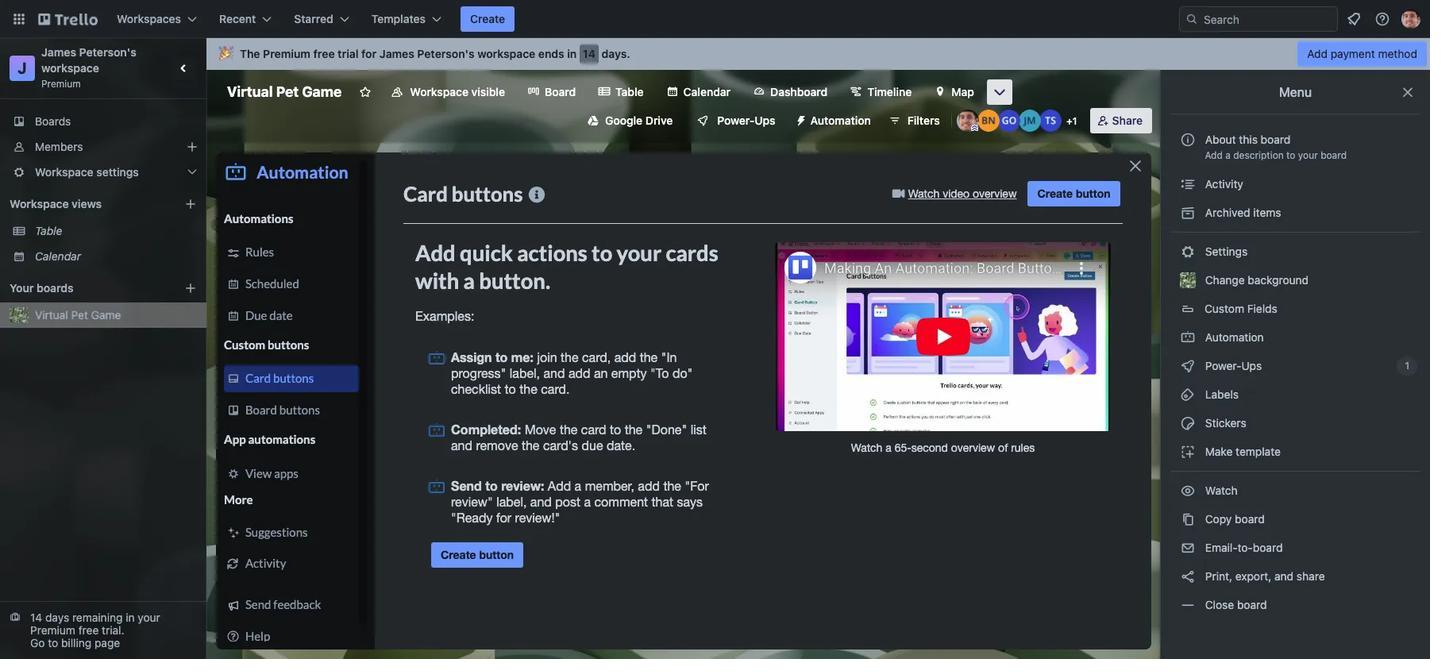 Task type: vqa. For each thing, say whether or not it's contained in the screenshot.
Link to this card text box
no



Task type: locate. For each thing, give the bounding box(es) containing it.
in right ends
[[567, 47, 577, 60]]

sm image for settings
[[1180, 244, 1196, 260]]

2 vertical spatial premium
[[30, 624, 75, 637]]

workspace for workspace settings
[[35, 165, 93, 179]]

board
[[1261, 133, 1291, 146], [1321, 149, 1347, 161], [1235, 512, 1265, 526], [1253, 541, 1283, 554], [1238, 598, 1267, 612]]

sm image for email-to-board
[[1180, 540, 1196, 556]]

virtual down boards at the left
[[35, 308, 68, 322]]

search image
[[1186, 13, 1199, 25]]

power-
[[718, 114, 755, 127], [1206, 359, 1242, 373]]

1 horizontal spatial 1
[[1406, 360, 1410, 372]]

members link
[[0, 134, 207, 160]]

power- down dashboard link at the right of the page
[[718, 114, 755, 127]]

sm image
[[788, 108, 811, 130], [1180, 176, 1196, 192], [1180, 205, 1196, 221], [1180, 244, 1196, 260], [1180, 358, 1196, 374], [1180, 415, 1196, 431], [1180, 444, 1196, 460], [1180, 483, 1196, 499], [1180, 512, 1196, 527], [1180, 540, 1196, 556], [1180, 597, 1196, 613]]

virtual down the
[[227, 83, 273, 100]]

1 horizontal spatial game
[[302, 83, 342, 100]]

remaining
[[72, 611, 123, 624]]

watch link
[[1171, 478, 1421, 504]]

james right for
[[380, 47, 415, 60]]

14 inside 14 days remaining in your premium free trial. go to billing page
[[30, 611, 42, 624]]

0 horizontal spatial free
[[78, 624, 99, 637]]

0 horizontal spatial power-ups
[[718, 114, 776, 127]]

banner containing 🎉
[[207, 38, 1431, 70]]

automation down timeline link
[[811, 114, 871, 127]]

star or unstar board image
[[359, 86, 372, 99]]

1 horizontal spatial your
[[1299, 149, 1318, 161]]

tara schultz (taraschultz7) image
[[1040, 110, 1062, 132]]

1 vertical spatial calendar link
[[35, 249, 197, 265]]

workspace right j at the top left of the page
[[41, 61, 99, 75]]

1 horizontal spatial peterson's
[[417, 47, 475, 60]]

1 horizontal spatial workspace
[[478, 47, 536, 60]]

1 horizontal spatial virtual
[[227, 83, 273, 100]]

virtual pet game
[[227, 83, 342, 100], [35, 308, 121, 322]]

sm image for make template
[[1180, 444, 1196, 460]]

0 horizontal spatial calendar link
[[35, 249, 197, 265]]

0 vertical spatial pet
[[276, 83, 299, 100]]

ends
[[538, 47, 565, 60]]

sm image inside labels link
[[1180, 387, 1196, 403]]

table link up google
[[589, 79, 653, 105]]

power-ups down dashboard link at the right of the page
[[718, 114, 776, 127]]

sm image inside automation button
[[788, 108, 811, 130]]

sm image for automation
[[1180, 330, 1196, 346]]

watch
[[1203, 484, 1241, 497]]

map link
[[925, 79, 984, 105]]

1 horizontal spatial calendar
[[684, 85, 731, 99]]

0 horizontal spatial table link
[[35, 223, 197, 239]]

custom fields button
[[1171, 296, 1421, 322]]

0 vertical spatial 1
[[1073, 115, 1078, 127]]

0 vertical spatial your
[[1299, 149, 1318, 161]]

workspace down 🎉 the premium free trial for james peterson's workspace ends in 14 days. at the top left of the page
[[410, 85, 469, 99]]

0 horizontal spatial workspace
[[41, 61, 99, 75]]

game
[[302, 83, 342, 100], [91, 308, 121, 322]]

0 vertical spatial workspace
[[478, 47, 536, 60]]

1 vertical spatial sm image
[[1180, 387, 1196, 403]]

to-
[[1238, 541, 1253, 554]]

to right the go at bottom left
[[48, 636, 58, 650]]

change background
[[1203, 273, 1309, 287]]

0 horizontal spatial peterson's
[[79, 45, 137, 59]]

automation down custom fields
[[1203, 330, 1264, 344]]

1 horizontal spatial table link
[[589, 79, 653, 105]]

ups down automation link
[[1242, 359, 1262, 373]]

workspace visible
[[410, 85, 505, 99]]

1 sm image from the top
[[1180, 330, 1196, 346]]

0 horizontal spatial in
[[126, 611, 135, 624]]

1 horizontal spatial free
[[313, 47, 335, 60]]

0 vertical spatial 14
[[583, 47, 596, 60]]

workspace inside popup button
[[35, 165, 93, 179]]

1 vertical spatial in
[[126, 611, 135, 624]]

workspace left views
[[10, 197, 69, 211]]

gary orlando (garyorlando) image
[[998, 110, 1021, 132]]

share button
[[1090, 108, 1153, 133]]

0 vertical spatial virtual pet game
[[227, 83, 342, 100]]

power-ups
[[718, 114, 776, 127], [1203, 359, 1265, 373]]

boards
[[37, 281, 74, 295]]

1 vertical spatial workspace
[[35, 165, 93, 179]]

workspace settings button
[[0, 160, 207, 185]]

workspace
[[478, 47, 536, 60], [41, 61, 99, 75]]

0 vertical spatial free
[[313, 47, 335, 60]]

0 vertical spatial automation
[[811, 114, 871, 127]]

virtual pet game inside board name text field
[[227, 83, 342, 100]]

0 horizontal spatial your
[[138, 611, 160, 624]]

1 horizontal spatial power-ups
[[1203, 359, 1265, 373]]

ups down dashboard link at the right of the page
[[755, 114, 776, 127]]

add left the payment
[[1308, 47, 1328, 60]]

1 vertical spatial 1
[[1406, 360, 1410, 372]]

2 vertical spatial workspace
[[10, 197, 69, 211]]

calendar up power-ups button
[[684, 85, 731, 99]]

1 horizontal spatial james
[[380, 47, 415, 60]]

1 vertical spatial free
[[78, 624, 99, 637]]

sm image inside make template link
[[1180, 444, 1196, 460]]

dashboard
[[771, 85, 828, 99]]

power-ups up labels
[[1203, 359, 1265, 373]]

dashboard link
[[744, 79, 838, 105]]

0 horizontal spatial virtual
[[35, 308, 68, 322]]

workspace visible button
[[382, 79, 515, 105]]

1 horizontal spatial in
[[567, 47, 577, 60]]

1 vertical spatial power-ups
[[1203, 359, 1265, 373]]

your right trial.
[[138, 611, 160, 624]]

sm image for watch
[[1180, 483, 1196, 499]]

0 horizontal spatial automation
[[811, 114, 871, 127]]

sm image inside stickers "link"
[[1180, 415, 1196, 431]]

1 vertical spatial power-
[[1206, 359, 1242, 373]]

power- up labels
[[1206, 359, 1242, 373]]

1 horizontal spatial add
[[1308, 47, 1328, 60]]

google drive icon image
[[588, 115, 599, 126]]

0 horizontal spatial james
[[41, 45, 76, 59]]

1 vertical spatial ups
[[1242, 359, 1262, 373]]

sm image inside watch 'link'
[[1180, 483, 1196, 499]]

workspace down 'members'
[[35, 165, 93, 179]]

your up activity link
[[1299, 149, 1318, 161]]

1 horizontal spatial to
[[1287, 149, 1296, 161]]

activity
[[1203, 177, 1244, 191]]

virtual inside board name text field
[[227, 83, 273, 100]]

Search field
[[1199, 7, 1338, 31]]

game inside board name text field
[[302, 83, 342, 100]]

1 vertical spatial virtual
[[35, 308, 68, 322]]

sm image for print, export, and share
[[1180, 569, 1196, 585]]

0 vertical spatial virtual
[[227, 83, 273, 100]]

+ 1
[[1067, 115, 1078, 127]]

board up print, export, and share
[[1253, 541, 1283, 554]]

workspace for workspace visible
[[410, 85, 469, 99]]

automation link
[[1171, 325, 1421, 350]]

recent
[[219, 12, 256, 25]]

0 vertical spatial sm image
[[1180, 330, 1196, 346]]

drive
[[646, 114, 673, 127]]

0 horizontal spatial pet
[[71, 308, 88, 322]]

1 vertical spatial premium
[[41, 78, 81, 90]]

sm image for copy board
[[1180, 512, 1196, 527]]

premium inside banner
[[263, 47, 311, 60]]

export,
[[1236, 570, 1272, 583]]

1 horizontal spatial pet
[[276, 83, 299, 100]]

3 sm image from the top
[[1180, 569, 1196, 585]]

1 vertical spatial table link
[[35, 223, 197, 239]]

table
[[616, 85, 644, 99], [35, 224, 62, 238]]

workspace inside button
[[410, 85, 469, 99]]

0 horizontal spatial add
[[1205, 149, 1223, 161]]

1 vertical spatial 14
[[30, 611, 42, 624]]

share
[[1113, 114, 1143, 127]]

close
[[1206, 598, 1235, 612]]

free inside banner
[[313, 47, 335, 60]]

sm image inside archived items link
[[1180, 205, 1196, 221]]

0 vertical spatial workspace
[[410, 85, 469, 99]]

workspace navigation collapse icon image
[[173, 57, 195, 79]]

🎉
[[219, 47, 234, 60]]

premium inside "james peterson's workspace premium"
[[41, 78, 81, 90]]

game left star or unstar board icon
[[302, 83, 342, 100]]

to inside 14 days remaining in your premium free trial. go to billing page
[[48, 636, 58, 650]]

custom fields
[[1205, 302, 1278, 315]]

add left a
[[1205, 149, 1223, 161]]

0 horizontal spatial 1
[[1073, 115, 1078, 127]]

table up google drive "button"
[[616, 85, 644, 99]]

to up activity link
[[1287, 149, 1296, 161]]

banner
[[207, 38, 1431, 70]]

0 vertical spatial power-
[[718, 114, 755, 127]]

table link
[[589, 79, 653, 105], [35, 223, 197, 239]]

2 sm image from the top
[[1180, 387, 1196, 403]]

james inside "james peterson's workspace premium"
[[41, 45, 76, 59]]

about
[[1206, 133, 1237, 146]]

google
[[605, 114, 643, 127]]

table down workspace views
[[35, 224, 62, 238]]

0 vertical spatial power-ups
[[718, 114, 776, 127]]

calendar link up power-ups button
[[657, 79, 740, 105]]

james
[[41, 45, 76, 59], [380, 47, 415, 60]]

workspace views
[[10, 197, 102, 211]]

0 horizontal spatial game
[[91, 308, 121, 322]]

james peterson (jamespeterson93) image
[[1402, 10, 1421, 29]]

1 horizontal spatial virtual pet game
[[227, 83, 342, 100]]

0 horizontal spatial to
[[48, 636, 58, 650]]

sm image inside activity link
[[1180, 176, 1196, 192]]

in right trial.
[[126, 611, 135, 624]]

james down the back to home image
[[41, 45, 76, 59]]

0 vertical spatial calendar link
[[657, 79, 740, 105]]

ups
[[755, 114, 776, 127], [1242, 359, 1262, 373]]

peterson's down the back to home image
[[79, 45, 137, 59]]

virtual pet game down your boards with 1 items element
[[35, 308, 121, 322]]

go
[[30, 636, 45, 650]]

0 horizontal spatial ups
[[755, 114, 776, 127]]

1 vertical spatial workspace
[[41, 61, 99, 75]]

2 vertical spatial sm image
[[1180, 569, 1196, 585]]

sm image inside settings link
[[1180, 244, 1196, 260]]

1 vertical spatial your
[[138, 611, 160, 624]]

0 horizontal spatial power-
[[718, 114, 755, 127]]

power- inside power-ups button
[[718, 114, 755, 127]]

share
[[1297, 570, 1325, 583]]

sm image inside email-to-board link
[[1180, 540, 1196, 556]]

sm image inside automation link
[[1180, 330, 1196, 346]]

virtual pet game down the
[[227, 83, 342, 100]]

boards link
[[0, 109, 207, 134]]

1 vertical spatial add
[[1205, 149, 1223, 161]]

0 horizontal spatial 14
[[30, 611, 42, 624]]

close board
[[1203, 598, 1267, 612]]

peterson's up workspace visible button on the left
[[417, 47, 475, 60]]

visible
[[472, 85, 505, 99]]

sm image inside print, export, and share link
[[1180, 569, 1196, 585]]

your
[[10, 281, 34, 295]]

0 vertical spatial game
[[302, 83, 342, 100]]

sm image
[[1180, 330, 1196, 346], [1180, 387, 1196, 403], [1180, 569, 1196, 585]]

0 vertical spatial premium
[[263, 47, 311, 60]]

sm image for labels
[[1180, 387, 1196, 403]]

0 vertical spatial to
[[1287, 149, 1296, 161]]

14
[[583, 47, 596, 60], [30, 611, 42, 624]]

sm image for archived items
[[1180, 205, 1196, 221]]

0 notifications image
[[1345, 10, 1364, 29]]

1 vertical spatial table
[[35, 224, 62, 238]]

1 horizontal spatial automation
[[1203, 330, 1264, 344]]

make template link
[[1171, 439, 1421, 465]]

calendar up boards at the left
[[35, 249, 81, 263]]

free inside 14 days remaining in your premium free trial. go to billing page
[[78, 624, 99, 637]]

in
[[567, 47, 577, 60], [126, 611, 135, 624]]

14 left days.
[[583, 47, 596, 60]]

your
[[1299, 149, 1318, 161], [138, 611, 160, 624]]

to inside about this board add a description to your board
[[1287, 149, 1296, 161]]

workspace down create button on the left
[[478, 47, 536, 60]]

settings
[[1203, 245, 1248, 258]]

board
[[545, 85, 576, 99]]

about this board add a description to your board
[[1205, 133, 1347, 161]]

primary element
[[0, 0, 1431, 38]]

to
[[1287, 149, 1296, 161], [48, 636, 58, 650]]

add payment method link
[[1298, 41, 1427, 67]]

premium inside 14 days remaining in your premium free trial. go to billing page
[[30, 624, 75, 637]]

billing
[[61, 636, 92, 650]]

free
[[313, 47, 335, 60], [78, 624, 99, 637]]

email-to-board link
[[1171, 535, 1421, 561]]

1
[[1073, 115, 1078, 127], [1406, 360, 1410, 372]]

workspaces
[[117, 12, 181, 25]]

1 vertical spatial automation
[[1203, 330, 1264, 344]]

game down your boards with 1 items element
[[91, 308, 121, 322]]

add
[[1308, 47, 1328, 60], [1205, 149, 1223, 161]]

Board name text field
[[219, 79, 350, 105]]

james peterson's workspace link
[[41, 45, 139, 75]]

0 horizontal spatial calendar
[[35, 249, 81, 263]]

0 vertical spatial add
[[1308, 47, 1328, 60]]

1 vertical spatial to
[[48, 636, 58, 650]]

recent button
[[210, 6, 281, 32]]

1 horizontal spatial 14
[[583, 47, 596, 60]]

table link down views
[[35, 223, 197, 239]]

sm image inside copy board link
[[1180, 512, 1196, 527]]

1 vertical spatial virtual pet game
[[35, 308, 121, 322]]

0 vertical spatial in
[[567, 47, 577, 60]]

0 vertical spatial table
[[616, 85, 644, 99]]

0 vertical spatial ups
[[755, 114, 776, 127]]

14 left days
[[30, 611, 42, 624]]

calendar link up your boards with 1 items element
[[35, 249, 197, 265]]

sm image inside close board link
[[1180, 597, 1196, 613]]

add inside about this board add a description to your board
[[1205, 149, 1223, 161]]

1 horizontal spatial ups
[[1242, 359, 1262, 373]]



Task type: describe. For each thing, give the bounding box(es) containing it.
email-
[[1206, 541, 1238, 554]]

timeline link
[[841, 79, 922, 105]]

timeline
[[868, 85, 912, 99]]

this member is an admin of this board. image
[[971, 125, 978, 132]]

background
[[1248, 273, 1309, 287]]

in inside 14 days remaining in your premium free trial. go to billing page
[[126, 611, 135, 624]]

sm image for stickers
[[1180, 415, 1196, 431]]

1 vertical spatial calendar
[[35, 249, 81, 263]]

sm image for close board
[[1180, 597, 1196, 613]]

templates
[[372, 12, 426, 25]]

copy board
[[1203, 512, 1265, 526]]

email-to-board
[[1203, 541, 1283, 554]]

james peterson's workspace premium
[[41, 45, 139, 90]]

starred button
[[285, 6, 359, 32]]

description
[[1234, 149, 1284, 161]]

page
[[95, 636, 120, 650]]

customize views image
[[992, 84, 1008, 100]]

members
[[35, 140, 83, 153]]

days
[[45, 611, 69, 624]]

archived
[[1206, 206, 1251, 219]]

close board link
[[1171, 593, 1421, 618]]

0 vertical spatial table link
[[589, 79, 653, 105]]

go to billing page link
[[30, 636, 120, 650]]

make
[[1206, 445, 1233, 458]]

workspaces button
[[107, 6, 207, 32]]

0 vertical spatial calendar
[[684, 85, 731, 99]]

the
[[240, 47, 260, 60]]

print, export, and share
[[1203, 570, 1325, 583]]

map
[[952, 85, 975, 99]]

copy board link
[[1171, 507, 1421, 532]]

board up description
[[1261, 133, 1291, 146]]

add inside add payment method link
[[1308, 47, 1328, 60]]

print, export, and share link
[[1171, 564, 1421, 589]]

confetti image
[[219, 47, 234, 60]]

copy
[[1206, 512, 1232, 526]]

archived items link
[[1171, 200, 1421, 226]]

1 horizontal spatial calendar link
[[657, 79, 740, 105]]

trial
[[338, 47, 359, 60]]

board link
[[518, 79, 586, 105]]

0 horizontal spatial table
[[35, 224, 62, 238]]

power-ups inside button
[[718, 114, 776, 127]]

for
[[362, 47, 377, 60]]

your inside 14 days remaining in your premium free trial. go to billing page
[[138, 611, 160, 624]]

settings
[[96, 165, 139, 179]]

1 horizontal spatial table
[[616, 85, 644, 99]]

add payment method
[[1308, 47, 1418, 60]]

board up activity link
[[1321, 149, 1347, 161]]

menu
[[1280, 85, 1312, 99]]

virtual pet game link
[[35, 307, 197, 323]]

payment
[[1331, 47, 1376, 60]]

🎉 the premium free trial for james peterson's workspace ends in 14 days.
[[219, 47, 631, 60]]

create button
[[461, 6, 515, 32]]

sm image for power-ups
[[1180, 358, 1196, 374]]

1 vertical spatial pet
[[71, 308, 88, 322]]

peterson's inside "james peterson's workspace premium"
[[79, 45, 137, 59]]

days.
[[602, 47, 631, 60]]

custom
[[1205, 302, 1245, 315]]

settings link
[[1171, 239, 1421, 265]]

google drive button
[[578, 108, 683, 133]]

14 days remaining in your premium free trial. go to billing page
[[30, 611, 160, 650]]

items
[[1254, 206, 1282, 219]]

create a view image
[[184, 198, 197, 211]]

peterson's inside banner
[[417, 47, 475, 60]]

your inside about this board add a description to your board
[[1299, 149, 1318, 161]]

make template
[[1203, 445, 1281, 458]]

j link
[[10, 56, 35, 81]]

jeremy miller (jeremymiller198) image
[[1019, 110, 1041, 132]]

template
[[1236, 445, 1281, 458]]

labels link
[[1171, 382, 1421, 408]]

workspace for workspace views
[[10, 197, 69, 211]]

sm image for activity
[[1180, 176, 1196, 192]]

james peterson (jamespeterson93) image
[[957, 110, 979, 132]]

fields
[[1248, 302, 1278, 315]]

filters
[[908, 114, 940, 127]]

create
[[470, 12, 505, 25]]

workspace settings
[[35, 165, 139, 179]]

change background link
[[1171, 268, 1421, 293]]

ups inside button
[[755, 114, 776, 127]]

views
[[72, 197, 102, 211]]

board down export,
[[1238, 598, 1267, 612]]

add board image
[[184, 282, 197, 295]]

starred
[[294, 12, 333, 25]]

1 horizontal spatial power-
[[1206, 359, 1242, 373]]

back to home image
[[38, 6, 98, 32]]

your boards with 1 items element
[[10, 279, 160, 298]]

1 vertical spatial game
[[91, 308, 121, 322]]

j
[[18, 59, 27, 77]]

activity link
[[1171, 172, 1421, 197]]

automation inside button
[[811, 114, 871, 127]]

open information menu image
[[1375, 11, 1391, 27]]

print,
[[1206, 570, 1233, 583]]

filters button
[[884, 108, 945, 133]]

+
[[1067, 115, 1073, 127]]

workspace inside "james peterson's workspace premium"
[[41, 61, 99, 75]]

14 inside banner
[[583, 47, 596, 60]]

and
[[1275, 570, 1294, 583]]

change
[[1206, 273, 1245, 287]]

0 horizontal spatial virtual pet game
[[35, 308, 121, 322]]

pet inside board name text field
[[276, 83, 299, 100]]

this
[[1240, 133, 1258, 146]]

stickers link
[[1171, 411, 1421, 436]]

trial.
[[102, 624, 124, 637]]

boards
[[35, 114, 71, 128]]

board up to-
[[1235, 512, 1265, 526]]

templates button
[[362, 6, 451, 32]]

method
[[1379, 47, 1418, 60]]

power-ups button
[[686, 108, 785, 133]]

google drive
[[605, 114, 673, 127]]

ben nelson (bennelson96) image
[[978, 110, 1000, 132]]

a
[[1226, 149, 1231, 161]]



